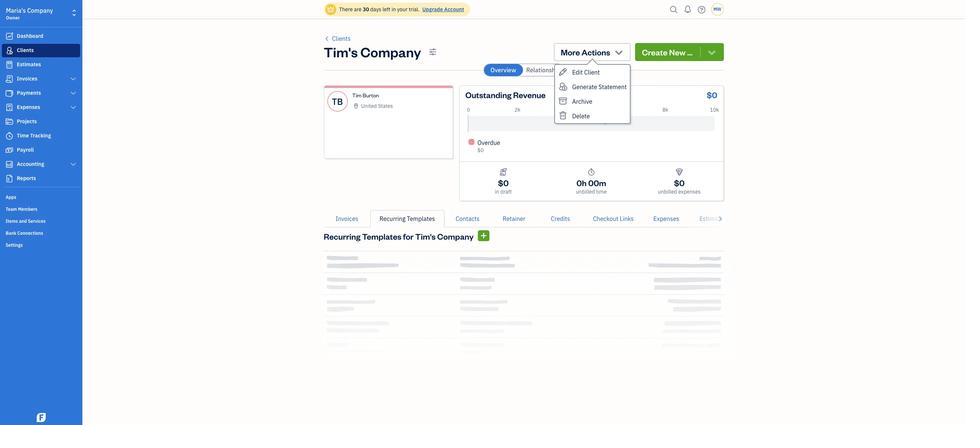 Task type: locate. For each thing, give the bounding box(es) containing it.
$0 for $0 unbilled expenses
[[674, 178, 685, 188]]

0
[[467, 106, 470, 113]]

connections
[[17, 230, 43, 236]]

chevrondown image
[[614, 47, 624, 57], [707, 47, 717, 57]]

plus image
[[480, 231, 487, 240]]

create
[[642, 47, 668, 57]]

1 horizontal spatial templates
[[407, 215, 435, 222]]

0 vertical spatial invoices
[[17, 75, 37, 82]]

accounting link
[[2, 158, 80, 171]]

2 chevron large down image from the top
[[70, 104, 77, 110]]

money image
[[5, 146, 14, 154]]

client image
[[5, 47, 14, 54]]

chevrondown image inside the more actions dropdown button
[[614, 47, 624, 57]]

2 vertical spatial invoices
[[336, 215, 358, 222]]

1 chevron large down image from the top
[[70, 90, 77, 96]]

0 horizontal spatial company
[[27, 7, 53, 14]]

clients down dashboard
[[17, 47, 34, 54]]

1 vertical spatial tim's
[[415, 231, 436, 242]]

company inside maria's company owner
[[27, 7, 53, 14]]

0 horizontal spatial estimates
[[17, 61, 41, 68]]

expenses link up projects link
[[2, 101, 80, 114]]

are left the "all"
[[589, 119, 597, 125]]

go to help image
[[696, 4, 708, 15]]

tim's
[[324, 43, 358, 61], [415, 231, 436, 242]]

0 horizontal spatial unbilled
[[576, 188, 595, 195]]

members
[[18, 206, 37, 212]]

0 vertical spatial templates
[[407, 215, 435, 222]]

estimates down clients link
[[17, 61, 41, 68]]

$0 inside $0 unbilled expenses
[[674, 178, 685, 188]]

0 vertical spatial company
[[27, 7, 53, 14]]

in left draft
[[495, 188, 499, 195]]

items
[[6, 218, 18, 224]]

invoices inside main element
[[17, 75, 37, 82]]

0 vertical spatial are
[[354, 6, 362, 13]]

0 vertical spatial expenses
[[17, 104, 40, 110]]

there are 30 days left in your trial. upgrade account
[[339, 6, 464, 13]]

company for tim's company
[[360, 43, 421, 61]]

are for there
[[354, 6, 362, 13]]

$0 inside $0 in draft
[[498, 178, 509, 188]]

0 horizontal spatial templates
[[362, 231, 401, 242]]

tracking
[[30, 132, 51, 139]]

0 horizontal spatial clients
[[17, 47, 34, 54]]

owner
[[6, 15, 20, 21]]

1 vertical spatial expenses
[[653, 215, 679, 222]]

states
[[378, 103, 393, 109]]

are
[[354, 6, 362, 13], [589, 119, 597, 125]]

1 horizontal spatial chevrondown image
[[707, 47, 717, 57]]

templates
[[407, 215, 435, 222], [362, 231, 401, 242]]

1 vertical spatial invoices link
[[324, 210, 370, 227]]

0 horizontal spatial expenses
[[17, 104, 40, 110]]

delete
[[572, 112, 590, 120]]

timer image
[[5, 132, 14, 140]]

1 vertical spatial are
[[589, 119, 597, 125]]

unbilled inside $0 unbilled expenses
[[658, 188, 677, 195]]

accounting
[[17, 161, 44, 167]]

contacts
[[456, 215, 480, 222]]

outstanding revenue
[[465, 90, 546, 100]]

0 vertical spatial clients
[[332, 35, 351, 42]]

maria's
[[6, 7, 26, 14]]

expenses link down $0 unbilled expenses
[[643, 210, 690, 227]]

1 vertical spatial company
[[360, 43, 421, 61]]

2 horizontal spatial invoices
[[568, 119, 588, 125]]

3 chevron large down image from the top
[[70, 161, 77, 167]]

$0 link
[[707, 90, 717, 100]]

0 horizontal spatial are
[[354, 6, 362, 13]]

company
[[27, 7, 53, 14], [360, 43, 421, 61], [437, 231, 474, 242]]

dashboard image
[[5, 33, 14, 40]]

chevrondown image right actions
[[614, 47, 624, 57]]

1 vertical spatial in
[[495, 188, 499, 195]]

account
[[444, 6, 464, 13]]

1 horizontal spatial estimates link
[[690, 210, 736, 227]]

mw button
[[711, 3, 724, 16]]

estimates down the expenses
[[699, 215, 726, 222]]

freshbooks image
[[35, 413, 47, 422]]

2k
[[515, 106, 520, 113]]

recurring templates for tim's company
[[324, 231, 474, 242]]

$0
[[707, 90, 717, 100], [477, 147, 484, 154], [498, 178, 509, 188], [674, 178, 685, 188]]

create new …
[[642, 47, 693, 57]]

search image
[[668, 4, 680, 15]]

are left 30
[[354, 6, 362, 13]]

1 vertical spatial recurring
[[324, 231, 360, 242]]

tim burton
[[352, 92, 379, 99]]

templates left for
[[362, 231, 401, 242]]

unbilled left the expenses
[[658, 188, 677, 195]]

overview link
[[484, 64, 523, 76]]

0 vertical spatial invoices link
[[2, 72, 80, 86]]

chevron large down image for expenses
[[70, 104, 77, 110]]

clients right chevronleft image
[[332, 35, 351, 42]]

0 vertical spatial in
[[392, 6, 396, 13]]

expenses inside main element
[[17, 104, 40, 110]]

1 horizontal spatial invoices
[[336, 215, 358, 222]]

bank
[[6, 230, 16, 236]]

1 vertical spatial templates
[[362, 231, 401, 242]]

1 vertical spatial chevron large down image
[[70, 104, 77, 110]]

report image
[[5, 175, 14, 182]]

0 horizontal spatial estimates link
[[2, 58, 80, 72]]

2 chevrondown image from the left
[[707, 47, 717, 57]]

credits link
[[537, 210, 584, 227]]

chevrondown image right …
[[707, 47, 717, 57]]

expenses link
[[2, 101, 80, 114], [643, 210, 690, 227]]

outstanding
[[465, 90, 511, 100]]

1 horizontal spatial estimates
[[699, 215, 726, 222]]

mw
[[713, 6, 721, 12]]

recurring for recurring templates for tim's company
[[324, 231, 360, 242]]

estimates link
[[2, 58, 80, 72], [690, 210, 736, 227]]

1 horizontal spatial are
[[589, 119, 597, 125]]

1 vertical spatial estimates link
[[690, 210, 736, 227]]

recurring for recurring templates
[[380, 215, 405, 222]]

items and services link
[[2, 215, 80, 227]]

1 horizontal spatial unbilled
[[658, 188, 677, 195]]

0 horizontal spatial chevrondown image
[[614, 47, 624, 57]]

0 horizontal spatial invoices
[[17, 75, 37, 82]]

estimates inside main element
[[17, 61, 41, 68]]

$0 up the expenses
[[674, 178, 685, 188]]

estimates
[[17, 61, 41, 68], [699, 215, 726, 222]]

templates up for
[[407, 215, 435, 222]]

dashboard
[[17, 33, 43, 39]]

in right left
[[392, 6, 396, 13]]

clients inside main element
[[17, 47, 34, 54]]

2 vertical spatial chevron large down image
[[70, 161, 77, 167]]

edit client
[[572, 69, 600, 76]]

$0 up 10k
[[707, 90, 717, 100]]

generate statement
[[572, 83, 627, 91]]

tb
[[332, 95, 343, 107]]

expenses down $0 unbilled expenses
[[653, 215, 679, 222]]

1 vertical spatial clients
[[17, 47, 34, 54]]

clients inside button
[[332, 35, 351, 42]]

project image
[[5, 118, 14, 125]]

chevron large down image inside expenses link
[[70, 104, 77, 110]]

unbilled down 0h
[[576, 188, 595, 195]]

0 vertical spatial estimates
[[17, 61, 41, 68]]

0 vertical spatial recurring
[[380, 215, 405, 222]]

expenses
[[17, 104, 40, 110], [653, 215, 679, 222]]

edit
[[572, 69, 583, 76]]

estimates link down clients link
[[2, 58, 80, 72]]

days
[[370, 6, 381, 13]]

create new … button
[[635, 43, 724, 61]]

more actions
[[561, 47, 610, 57]]

client
[[584, 69, 600, 76]]

clients
[[332, 35, 351, 42], [17, 47, 34, 54]]

expenses down payments
[[17, 104, 40, 110]]

2 horizontal spatial company
[[437, 231, 474, 242]]

1 horizontal spatial in
[[495, 188, 499, 195]]

chevrondown image for create new …
[[707, 47, 717, 57]]

company for maria's company owner
[[27, 7, 53, 14]]

chevron large down image
[[70, 90, 77, 96], [70, 104, 77, 110], [70, 161, 77, 167]]

payment image
[[5, 90, 14, 97]]

relationship link
[[523, 64, 564, 76]]

chevron large down image
[[70, 76, 77, 82]]

1 chevrondown image from the left
[[614, 47, 624, 57]]

2 unbilled from the left
[[658, 188, 677, 195]]

mapmarker image
[[352, 103, 360, 109]]

1 unbilled from the left
[[576, 188, 595, 195]]

30
[[363, 6, 369, 13]]

in
[[392, 6, 396, 13], [495, 188, 499, 195]]

0 horizontal spatial invoices link
[[2, 72, 80, 86]]

chevrondown image inside create new … button
[[707, 47, 717, 57]]

1 horizontal spatial clients
[[332, 35, 351, 42]]

projects
[[17, 118, 37, 125]]

1 horizontal spatial recurring
[[380, 215, 405, 222]]

$0 down overdue
[[477, 147, 484, 154]]

left
[[383, 6, 390, 13]]

recurring templates
[[380, 215, 435, 222]]

$0 up draft
[[498, 178, 509, 188]]

estimates link down the expenses
[[690, 210, 736, 227]]

unbilled
[[576, 188, 595, 195], [658, 188, 677, 195]]

0 horizontal spatial expenses link
[[2, 101, 80, 114]]

0 vertical spatial chevron large down image
[[70, 90, 77, 96]]

1 horizontal spatial company
[[360, 43, 421, 61]]

0 horizontal spatial recurring
[[324, 231, 360, 242]]

0 vertical spatial tim's
[[324, 43, 358, 61]]

recurring
[[380, 215, 405, 222], [324, 231, 360, 242]]

1 vertical spatial expenses link
[[643, 210, 690, 227]]



Task type: vqa. For each thing, say whether or not it's contained in the screenshot.
the top "are"
yes



Task type: describe. For each thing, give the bounding box(es) containing it.
upgrade account link
[[421, 6, 464, 13]]

10k
[[710, 106, 719, 113]]

payroll
[[17, 146, 34, 153]]

archive
[[572, 98, 592, 105]]

settings
[[6, 242, 23, 248]]

checkout links link
[[584, 210, 643, 227]]

chevrondown image for more actions
[[614, 47, 624, 57]]

chevron large down image for payments
[[70, 90, 77, 96]]

1 horizontal spatial expenses link
[[643, 210, 690, 227]]

recurring templates link
[[370, 210, 444, 227]]

team members link
[[2, 203, 80, 215]]

services
[[28, 218, 46, 224]]

and
[[19, 218, 27, 224]]

more actions button
[[554, 43, 631, 61]]

notifications image
[[682, 2, 694, 17]]

actions
[[582, 47, 610, 57]]

more
[[561, 47, 580, 57]]

retainer link
[[491, 210, 537, 227]]

estimate image
[[5, 61, 14, 69]]

clients link
[[2, 44, 80, 57]]

dashboard link
[[2, 30, 80, 43]]

1 horizontal spatial tim's
[[415, 231, 436, 242]]

0h
[[576, 178, 587, 188]]

bank connections link
[[2, 227, 80, 239]]

0h 00m unbilled time
[[576, 178, 607, 195]]

checkout links
[[593, 215, 634, 222]]

maria's company owner
[[6, 7, 53, 21]]

chevronleft image
[[324, 34, 331, 43]]

invoices are all paid
[[568, 119, 615, 125]]

your
[[397, 6, 408, 13]]

team
[[6, 206, 17, 212]]

8k
[[662, 106, 668, 113]]

edit client link
[[555, 65, 630, 79]]

all
[[598, 119, 603, 125]]

payments link
[[2, 87, 80, 100]]

tim
[[352, 92, 362, 99]]

1 vertical spatial invoices
[[568, 119, 588, 125]]

revenue
[[513, 90, 546, 100]]

unbilled inside 0h 00m unbilled time
[[576, 188, 595, 195]]

0 horizontal spatial tim's
[[324, 43, 358, 61]]

projects link
[[2, 115, 80, 128]]

time tracking
[[17, 132, 51, 139]]

generate
[[572, 83, 597, 91]]

expenses
[[678, 188, 701, 195]]

reports link
[[2, 172, 80, 185]]

upgrade
[[422, 6, 443, 13]]

united states
[[361, 103, 393, 109]]

team members
[[6, 206, 37, 212]]

main element
[[0, 0, 101, 425]]

delete button
[[555, 109, 630, 123]]

checkout
[[593, 215, 618, 222]]

templates for recurring templates for tim's company
[[362, 231, 401, 242]]

apps link
[[2, 191, 80, 203]]

time
[[596, 188, 607, 195]]

generate statement button
[[555, 79, 630, 94]]

$0 for $0 in draft
[[498, 178, 509, 188]]

united
[[361, 103, 377, 109]]

templates for recurring templates
[[407, 215, 435, 222]]

new
[[669, 47, 686, 57]]

0 vertical spatial estimates link
[[2, 58, 80, 72]]

payroll link
[[2, 143, 80, 157]]

chevron large down image for accounting
[[70, 161, 77, 167]]

00m
[[588, 178, 606, 188]]

$0 unbilled expenses
[[658, 178, 701, 195]]

relationship
[[526, 66, 561, 74]]

0 horizontal spatial in
[[392, 6, 396, 13]]

reports
[[17, 175, 36, 182]]

$0 inside the overdue $0
[[477, 147, 484, 154]]

draft
[[501, 188, 512, 195]]

links
[[620, 215, 634, 222]]

…
[[687, 47, 693, 57]]

statement
[[599, 83, 627, 91]]

$0 for $0
[[707, 90, 717, 100]]

2 vertical spatial company
[[437, 231, 474, 242]]

settings for this client image
[[429, 48, 437, 56]]

1 horizontal spatial invoices link
[[324, 210, 370, 227]]

overview
[[491, 66, 516, 74]]

chart image
[[5, 161, 14, 168]]

next image
[[717, 214, 724, 223]]

invoice image
[[5, 75, 14, 83]]

expense image
[[5, 104, 14, 111]]

in inside $0 in draft
[[495, 188, 499, 195]]

are for invoices
[[589, 119, 597, 125]]

time tracking link
[[2, 129, 80, 143]]

create new … button
[[635, 43, 724, 61]]

for
[[403, 231, 414, 242]]

items and services
[[6, 218, 46, 224]]

overdue
[[477, 139, 500, 146]]

settings link
[[2, 239, 80, 251]]

credits
[[551, 215, 570, 222]]

burton
[[363, 92, 379, 99]]

apps
[[6, 194, 16, 200]]

$0 in draft
[[495, 178, 512, 195]]

crown image
[[327, 5, 335, 13]]

there
[[339, 6, 353, 13]]

1 horizontal spatial expenses
[[653, 215, 679, 222]]

0 vertical spatial expenses link
[[2, 101, 80, 114]]

clients button
[[324, 34, 351, 43]]

1 vertical spatial estimates
[[699, 215, 726, 222]]

paid
[[605, 119, 615, 125]]

retainer
[[503, 215, 525, 222]]

payments
[[17, 90, 41, 96]]

contacts link
[[444, 210, 491, 227]]

time
[[17, 132, 29, 139]]



